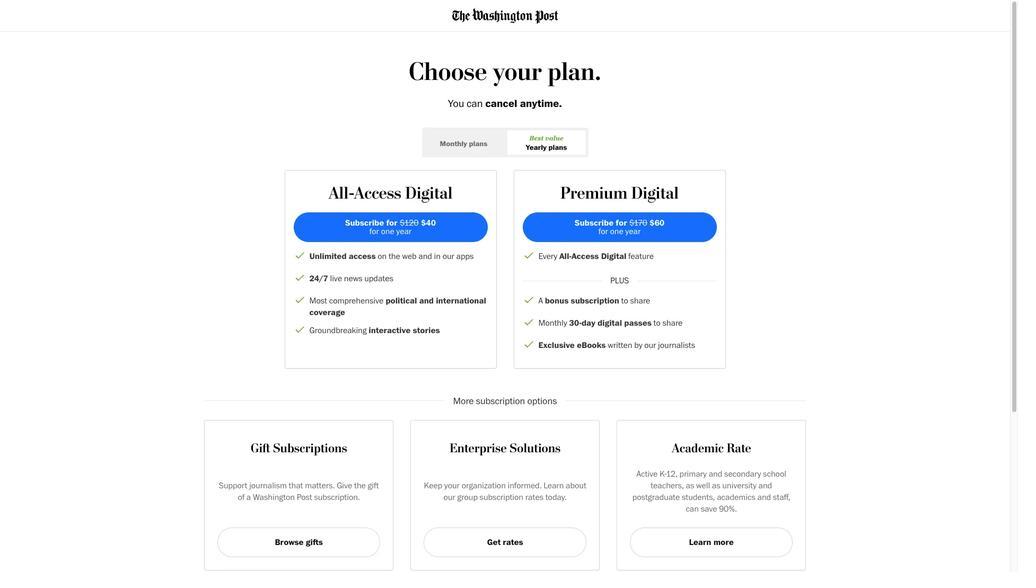 Task type: vqa. For each thing, say whether or not it's contained in the screenshot.


Task type: describe. For each thing, give the bounding box(es) containing it.
academics
[[717, 493, 756, 503]]

options
[[527, 396, 557, 407]]

every
[[539, 251, 558, 261]]

plans inside button
[[469, 139, 488, 148]]

give
[[337, 481, 352, 491]]

academic
[[672, 441, 724, 457]]

passes
[[624, 318, 652, 328]]

access
[[349, 251, 376, 261]]

2 horizontal spatial digital
[[631, 184, 679, 204]]

for up on
[[370, 226, 379, 237]]

0 vertical spatial can
[[467, 97, 483, 110]]

exclusive ebooks written by our journalists
[[539, 340, 695, 351]]

monthly for monthly plans
[[440, 139, 467, 148]]

and down school
[[759, 481, 772, 491]]

every all-access digital feature
[[539, 251, 654, 261]]

matters.
[[305, 481, 335, 491]]

that
[[289, 481, 303, 491]]

news
[[344, 274, 363, 284]]

written
[[608, 340, 632, 351]]

for left "$170"
[[616, 218, 627, 228]]

comprehensive
[[329, 296, 384, 306]]

one for digital
[[610, 226, 624, 237]]

gifts
[[306, 538, 323, 548]]

k-
[[660, 470, 667, 480]]

rates inside "keep your organization informed. learn about our group subscription rates today."
[[525, 493, 544, 503]]

bonus
[[545, 296, 569, 306]]

feature
[[629, 251, 654, 261]]

a
[[539, 296, 543, 306]]

1 horizontal spatial the
[[389, 251, 400, 261]]

year for access
[[396, 226, 412, 237]]

0 horizontal spatial digital
[[405, 184, 453, 204]]

your for plan.
[[493, 57, 542, 88]]

1 vertical spatial our
[[645, 340, 656, 351]]

30-
[[569, 318, 582, 328]]

you can cancel anytime.
[[448, 97, 562, 110]]

anytime.
[[520, 97, 562, 110]]

get rates
[[487, 538, 523, 548]]

subscription inside "keep your organization informed. learn about our group subscription rates today."
[[480, 493, 523, 503]]

cancel
[[485, 97, 517, 110]]

support journalism that matters. give the gift of a washington post subscription.
[[219, 481, 379, 503]]

choose your plan.
[[409, 57, 601, 88]]

plus
[[610, 276, 629, 286]]

subscribe for $170 $60 for one year
[[575, 218, 665, 237]]

support
[[219, 481, 247, 491]]

washington post logo link
[[452, 8, 558, 24]]

political and international coverage
[[309, 296, 486, 318]]

keep your organization informed. learn about our group subscription rates today.
[[424, 481, 586, 503]]

best
[[529, 135, 544, 142]]

$40
[[421, 218, 436, 228]]

unlimited
[[309, 251, 347, 261]]

organization
[[462, 481, 506, 491]]

washington
[[253, 493, 295, 503]]

monthly plans
[[440, 139, 488, 148]]

1 vertical spatial subscription
[[476, 396, 525, 407]]

premium digital
[[561, 184, 679, 204]]

12,
[[667, 470, 678, 480]]

informed.
[[508, 481, 542, 491]]

year for digital
[[625, 226, 641, 237]]

24/7 live news updates
[[309, 274, 393, 284]]

and inside political and international coverage
[[419, 296, 434, 306]]

0 horizontal spatial access
[[354, 184, 401, 204]]

best value yearly plans
[[526, 135, 567, 152]]

switch containing monthly plans
[[422, 128, 588, 158]]

monthly 30-day digital passes to share
[[539, 318, 683, 328]]

active
[[637, 470, 658, 480]]

most comprehensive
[[309, 296, 384, 306]]

1 vertical spatial access
[[572, 251, 599, 261]]

2 as from the left
[[712, 481, 721, 491]]

your for organization
[[444, 481, 460, 491]]

one for access
[[381, 226, 394, 237]]

the inside support journalism that matters. give the gift of a washington post subscription.
[[354, 481, 366, 491]]

secondary
[[725, 470, 761, 480]]

learn inside "keep your organization informed. learn about our group subscription rates today."
[[544, 481, 564, 491]]

you
[[448, 97, 464, 110]]

get rates button
[[424, 528, 587, 558]]

choose
[[409, 57, 487, 88]]

subscribe for premium
[[575, 218, 614, 228]]

yearly
[[526, 143, 547, 152]]

about
[[566, 481, 586, 491]]

coverage
[[309, 308, 345, 318]]

university
[[723, 481, 757, 491]]

journalism
[[249, 481, 287, 491]]

browse gifts button
[[217, 528, 380, 558]]

groundbreaking interactive stories
[[309, 326, 440, 336]]



Task type: locate. For each thing, give the bounding box(es) containing it.
0 vertical spatial rates
[[525, 493, 544, 503]]

1 vertical spatial can
[[686, 505, 699, 515]]

your inside "keep your organization informed. learn about our group subscription rates today."
[[444, 481, 460, 491]]

1 horizontal spatial one
[[610, 226, 624, 237]]

0 vertical spatial access
[[354, 184, 401, 204]]

for up every all-access digital feature
[[599, 226, 608, 237]]

0 vertical spatial our
[[443, 251, 454, 261]]

monthly left 30-
[[539, 318, 567, 328]]

monthly
[[440, 139, 467, 148], [539, 318, 567, 328]]

0 horizontal spatial can
[[467, 97, 483, 110]]

monthly for monthly 30-day digital passes to share
[[539, 318, 567, 328]]

monthly inside button
[[440, 139, 467, 148]]

1 vertical spatial rates
[[503, 538, 523, 548]]

0 vertical spatial all-
[[329, 184, 354, 204]]

1 as from the left
[[686, 481, 695, 491]]

and up well at the right bottom of page
[[709, 470, 723, 480]]

subscribe for all-
[[345, 218, 384, 228]]

your up you can cancel anytime.
[[493, 57, 542, 88]]

subscription down organization
[[480, 493, 523, 503]]

for left $120
[[386, 218, 398, 228]]

as right well at the right bottom of page
[[712, 481, 721, 491]]

0 vertical spatial learn
[[544, 481, 564, 491]]

subscription up day
[[571, 296, 619, 306]]

1 vertical spatial all-
[[560, 251, 572, 261]]

teachers,
[[651, 481, 684, 491]]

0 vertical spatial your
[[493, 57, 542, 88]]

web
[[402, 251, 417, 261]]

monthly plans button
[[425, 130, 503, 155]]

in
[[434, 251, 441, 261]]

1 vertical spatial monthly
[[539, 318, 567, 328]]

and left the staff, at the bottom right
[[758, 493, 771, 503]]

our right by
[[645, 340, 656, 351]]

plans down value
[[549, 143, 567, 152]]

to down plus
[[621, 296, 628, 306]]

subscribe down premium
[[575, 218, 614, 228]]

1 vertical spatial your
[[444, 481, 460, 491]]

year inside subscribe for $170 $60 for one year
[[625, 226, 641, 237]]

learn
[[544, 481, 564, 491], [689, 538, 712, 548]]

90%.
[[719, 505, 737, 515]]

1 horizontal spatial share
[[663, 318, 683, 328]]

premium
[[561, 184, 628, 204]]

0 horizontal spatial rates
[[503, 538, 523, 548]]

0 horizontal spatial share
[[630, 296, 650, 306]]

0 vertical spatial subscription
[[571, 296, 619, 306]]

0 horizontal spatial plans
[[469, 139, 488, 148]]

0 horizontal spatial all-
[[329, 184, 354, 204]]

enterprise solutions
[[450, 441, 561, 457]]

groundbreaking
[[309, 326, 367, 336]]

1 horizontal spatial subscribe
[[575, 218, 614, 228]]

1 horizontal spatial rates
[[525, 493, 544, 503]]

digital
[[598, 318, 622, 328]]

and left 'in'
[[419, 251, 432, 261]]

rates
[[525, 493, 544, 503], [503, 538, 523, 548]]

save
[[701, 505, 717, 515]]

1 horizontal spatial monthly
[[539, 318, 567, 328]]

ebooks
[[577, 340, 606, 351]]

learn left the "more"
[[689, 538, 712, 548]]

rates inside button
[[503, 538, 523, 548]]

0 horizontal spatial subscribe
[[345, 218, 384, 228]]

1 subscribe from the left
[[345, 218, 384, 228]]

washington post logo image
[[452, 8, 558, 24]]

more subscription options
[[453, 396, 557, 407]]

1 one from the left
[[381, 226, 394, 237]]

your right keep
[[444, 481, 460, 491]]

access right the every
[[572, 251, 599, 261]]

more
[[714, 538, 734, 548]]

live
[[330, 274, 342, 284]]

0 vertical spatial monthly
[[440, 139, 467, 148]]

0 vertical spatial the
[[389, 251, 400, 261]]

most
[[309, 296, 327, 306]]

post
[[297, 493, 312, 503]]

value
[[545, 135, 564, 142]]

browse
[[275, 538, 303, 548]]

learn more
[[689, 538, 734, 548]]

can inside active k-12, primary and secondary school teachers, as well as university and postgraduate students, academics and staff, can save 90%.
[[686, 505, 699, 515]]

2 vertical spatial our
[[444, 493, 455, 503]]

group
[[457, 493, 478, 503]]

subscribe up access
[[345, 218, 384, 228]]

all-
[[329, 184, 354, 204], [560, 251, 572, 261]]

journalists
[[658, 340, 695, 351]]

can right you
[[467, 97, 483, 110]]

0 horizontal spatial monthly
[[440, 139, 467, 148]]

plans
[[469, 139, 488, 148], [549, 143, 567, 152]]

$170
[[629, 218, 647, 228]]

1 vertical spatial to
[[654, 318, 661, 328]]

solutions
[[510, 441, 561, 457]]

active k-12, primary and secondary school teachers, as well as university and postgraduate students, academics and staff, can save 90%.
[[633, 470, 791, 515]]

to right passes
[[654, 318, 661, 328]]

digital up plus
[[601, 251, 627, 261]]

0 horizontal spatial as
[[686, 481, 695, 491]]

0 vertical spatial to
[[621, 296, 628, 306]]

one inside 'subscribe for $120 $40 for one year'
[[381, 226, 394, 237]]

rates down informed.
[[525, 493, 544, 503]]

digital up $60
[[631, 184, 679, 204]]

our
[[443, 251, 454, 261], [645, 340, 656, 351], [444, 493, 455, 503]]

one inside subscribe for $170 $60 for one year
[[610, 226, 624, 237]]

get
[[487, 538, 501, 548]]

keep
[[424, 481, 442, 491]]

0 horizontal spatial learn
[[544, 481, 564, 491]]

0 horizontal spatial to
[[621, 296, 628, 306]]

subscribe inside 'subscribe for $120 $40 for one year'
[[345, 218, 384, 228]]

learn more button
[[630, 528, 793, 558]]

apps
[[456, 251, 474, 261]]

unlimited access on the web and in our apps
[[309, 251, 474, 261]]

0 horizontal spatial year
[[396, 226, 412, 237]]

1 horizontal spatial your
[[493, 57, 542, 88]]

the right on
[[389, 251, 400, 261]]

1 horizontal spatial access
[[572, 251, 599, 261]]

day
[[582, 318, 595, 328]]

academic rate
[[672, 441, 751, 457]]

and right political
[[419, 296, 434, 306]]

subscribe inside subscribe for $170 $60 for one year
[[575, 218, 614, 228]]

international
[[436, 296, 486, 306]]

2 year from the left
[[625, 226, 641, 237]]

1 horizontal spatial year
[[625, 226, 641, 237]]

by
[[634, 340, 643, 351]]

0 horizontal spatial the
[[354, 481, 366, 491]]

as
[[686, 481, 695, 491], [712, 481, 721, 491]]

1 horizontal spatial can
[[686, 505, 699, 515]]

our right 'in'
[[443, 251, 454, 261]]

$60
[[650, 218, 665, 228]]

enterprise
[[450, 441, 507, 457]]

subscription right more
[[476, 396, 525, 407]]

one left "$170"
[[610, 226, 624, 237]]

1 vertical spatial the
[[354, 481, 366, 491]]

plans inside best value yearly plans
[[549, 143, 567, 152]]

a
[[246, 493, 251, 503]]

gift
[[368, 481, 379, 491]]

0 vertical spatial share
[[630, 296, 650, 306]]

one
[[381, 226, 394, 237], [610, 226, 624, 237]]

access
[[354, 184, 401, 204], [572, 251, 599, 261]]

your
[[493, 57, 542, 88], [444, 481, 460, 491]]

all-access digital
[[329, 184, 453, 204]]

today.
[[545, 493, 567, 503]]

students,
[[682, 493, 715, 503]]

can
[[467, 97, 483, 110], [686, 505, 699, 515]]

rates right get
[[503, 538, 523, 548]]

0 horizontal spatial one
[[381, 226, 394, 237]]

1 horizontal spatial all-
[[560, 251, 572, 261]]

1 horizontal spatial digital
[[601, 251, 627, 261]]

2 vertical spatial subscription
[[480, 493, 523, 503]]

the left gift
[[354, 481, 366, 491]]

more
[[453, 396, 474, 407]]

interactive
[[369, 326, 411, 336]]

can down the "students,"
[[686, 505, 699, 515]]

school
[[763, 470, 787, 480]]

1 horizontal spatial to
[[654, 318, 661, 328]]

1 vertical spatial share
[[663, 318, 683, 328]]

our left group
[[444, 493, 455, 503]]

1 vertical spatial learn
[[689, 538, 712, 548]]

gift subscriptions
[[250, 441, 347, 457]]

1 year from the left
[[396, 226, 412, 237]]

digital
[[405, 184, 453, 204], [631, 184, 679, 204], [601, 251, 627, 261]]

our inside "keep your organization informed. learn about our group subscription rates today."
[[444, 493, 455, 503]]

share up passes
[[630, 296, 650, 306]]

$120
[[400, 218, 419, 228]]

plan.
[[548, 57, 601, 88]]

a bonus subscription to share
[[539, 296, 650, 306]]

of
[[238, 493, 244, 503]]

0 horizontal spatial your
[[444, 481, 460, 491]]

learn up today.
[[544, 481, 564, 491]]

digital up $40
[[405, 184, 453, 204]]

year up web
[[396, 226, 412, 237]]

year left $60
[[625, 226, 641, 237]]

switch
[[422, 128, 588, 158]]

staff,
[[773, 493, 791, 503]]

political
[[386, 296, 417, 306]]

subscription
[[571, 296, 619, 306], [476, 396, 525, 407], [480, 493, 523, 503]]

subscribe for $120 $40 for one year
[[345, 218, 436, 237]]

rate
[[727, 441, 751, 457]]

2 one from the left
[[610, 226, 624, 237]]

as down primary
[[686, 481, 695, 491]]

one left $120
[[381, 226, 394, 237]]

1 horizontal spatial plans
[[549, 143, 567, 152]]

1 horizontal spatial as
[[712, 481, 721, 491]]

exclusive
[[539, 340, 575, 351]]

year inside 'subscribe for $120 $40 for one year'
[[396, 226, 412, 237]]

1 horizontal spatial learn
[[689, 538, 712, 548]]

share
[[630, 296, 650, 306], [663, 318, 683, 328]]

plans down cancel
[[469, 139, 488, 148]]

2 subscribe from the left
[[575, 218, 614, 228]]

updates
[[364, 274, 393, 284]]

learn inside button
[[689, 538, 712, 548]]

access up 'subscribe for $120 $40 for one year'
[[354, 184, 401, 204]]

share up journalists
[[663, 318, 683, 328]]

monthly down you
[[440, 139, 467, 148]]



